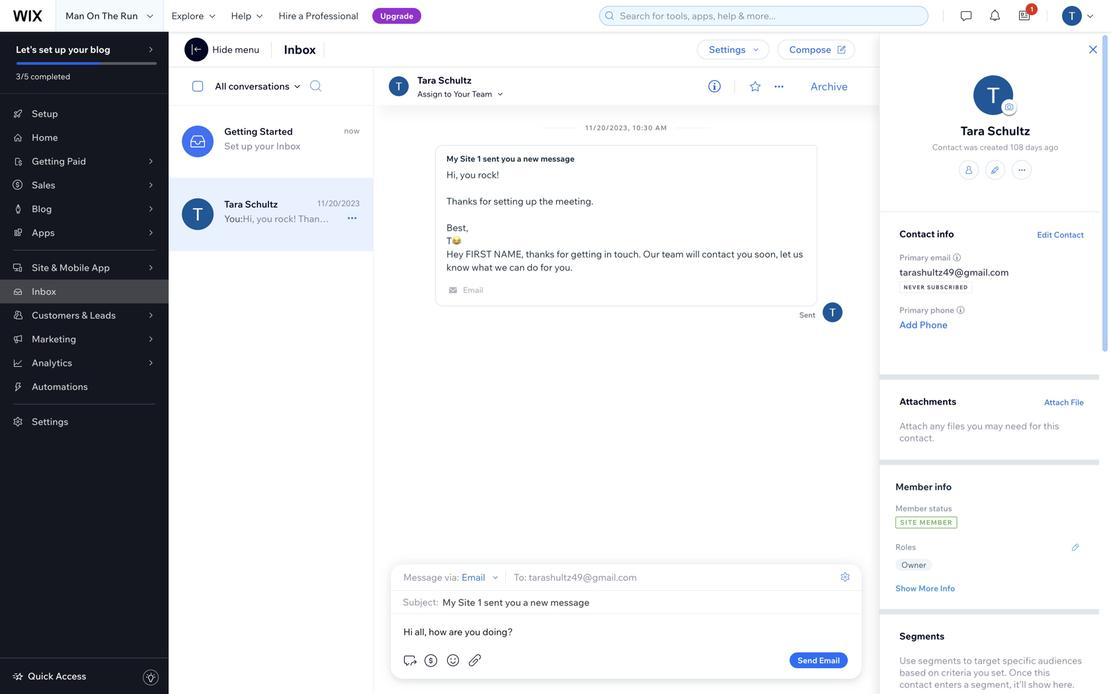Task type: describe. For each thing, give the bounding box(es) containing it.
tarashultz49@gmail.com never subscribed
[[900, 267, 1009, 291]]

for up you.
[[557, 248, 569, 260]]

0 horizontal spatial tara schultz image
[[182, 199, 214, 230]]

never
[[904, 284, 926, 291]]

am
[[656, 124, 668, 132]]

us
[[794, 248, 804, 260]]

attach for attach file
[[1045, 398, 1070, 408]]

you inside attach any files you may need for this contact.
[[968, 421, 983, 432]]

team
[[662, 248, 684, 260]]

primary for primary email
[[900, 253, 929, 263]]

help button
[[223, 0, 271, 32]]

& for customers
[[82, 310, 88, 321]]

contact info
[[900, 228, 955, 240]]

3/5
[[16, 71, 29, 81]]

what
[[472, 262, 493, 273]]

assign
[[418, 89, 443, 99]]

email inside chat messages log
[[463, 285, 484, 295]]

subscribed
[[928, 284, 969, 291]]

once
[[1009, 667, 1033, 679]]

inbox inside sidebar element
[[32, 286, 56, 297]]

settings link
[[0, 410, 169, 434]]

can
[[510, 262, 525, 273]]

subject:
[[403, 597, 439, 608]]

sales
[[32, 179, 55, 191]]

upgrade button
[[373, 8, 422, 24]]

analytics
[[32, 357, 72, 369]]

to:
[[514, 572, 527, 584]]

1 horizontal spatial up
[[241, 140, 253, 152]]

hi,
[[447, 169, 458, 181]]

show
[[896, 584, 917, 594]]

completed
[[30, 71, 70, 81]]

1 vertical spatial inbox
[[276, 140, 301, 152]]

to: tarashultz49@gmail.com
[[514, 572, 637, 584]]

contact inside 'use segments to target specific audiences based on criteria you set. once this contact enters a segment, it'll show here.'
[[900, 679, 933, 691]]

know
[[447, 262, 470, 273]]

add phone
[[900, 319, 948, 331]]

t😂
[[447, 235, 462, 247]]

2 vertical spatial email
[[820, 656, 840, 666]]

first
[[466, 248, 492, 260]]

0 horizontal spatial tara schultz
[[224, 199, 278, 210]]

info for contact info
[[938, 228, 955, 240]]

hide
[[212, 44, 233, 55]]

your inside sidebar element
[[68, 44, 88, 55]]

saved replies image
[[402, 653, 418, 669]]

my site 1 sent you a new message hi, you rock! thanks for setting up the meeting. best, t😂 hey first name, thanks for getting in touch. our team will contact you soon, let us know what we can do for you.
[[447, 154, 804, 273]]

conversations
[[229, 80, 290, 92]]

send email button
[[790, 653, 848, 669]]

app
[[92, 262, 110, 274]]

2 horizontal spatial tara schultz image
[[974, 75, 1014, 115]]

you inside 'use segments to target specific audiences based on criteria you set. once this contact enters a segment, it'll show here.'
[[974, 667, 990, 679]]

member for member status site member
[[896, 504, 928, 514]]

you left soon, in the right of the page
[[737, 248, 753, 260]]

inbox link
[[0, 280, 169, 304]]

menu
[[235, 44, 260, 55]]

more
[[919, 584, 939, 594]]

paid
[[67, 156, 86, 167]]

on
[[929, 667, 940, 679]]

sent
[[483, 154, 500, 164]]

setup
[[32, 108, 58, 119]]

getting for getting started
[[224, 126, 258, 137]]

3/5 completed
[[16, 71, 70, 81]]

hire a professional link
[[271, 0, 367, 32]]

tara inside tara schultz contact was created 108 days ago
[[961, 123, 985, 138]]

quick access
[[28, 671, 86, 683]]

edit contact
[[1038, 230, 1085, 240]]

0 horizontal spatial schultz
[[245, 199, 278, 210]]

via:
[[445, 572, 459, 584]]

1 vertical spatial email
[[462, 572, 486, 584]]

explore
[[172, 10, 204, 22]]

hire
[[279, 10, 297, 22]]

to inside 'use segments to target specific audiences based on criteria you set. once this contact enters a segment, it'll show here.'
[[964, 655, 973, 667]]

blog button
[[0, 197, 169, 221]]

new
[[524, 154, 539, 164]]

team
[[472, 89, 492, 99]]

target
[[975, 655, 1001, 667]]

professional
[[306, 10, 359, 22]]

compose button
[[778, 40, 856, 60]]

1 horizontal spatial tara schultz image
[[389, 76, 409, 96]]

blog
[[32, 203, 52, 215]]

settings inside sidebar element
[[32, 416, 68, 428]]

status
[[929, 504, 953, 514]]

Type your message. Hit enter to submit. text field
[[402, 625, 852, 640]]

customers & leads button
[[0, 304, 169, 328]]

getting started image
[[182, 126, 214, 157]]

primary email
[[900, 253, 951, 263]]

0 vertical spatial inbox
[[284, 42, 316, 57]]

contact inside my site 1 sent you a new message hi, you rock! thanks for setting up the meeting. best, t😂 hey first name, thanks for getting in touch. our team will contact you soon, let us know what we can do for you.
[[702, 248, 735, 260]]

leads
[[90, 310, 116, 321]]

send email
[[798, 656, 840, 666]]

segment,
[[972, 679, 1012, 691]]

hide menu button down help
[[212, 44, 260, 56]]

0 vertical spatial tarashultz49@gmail.com
[[900, 267, 1009, 278]]

owner
[[902, 561, 927, 570]]

need
[[1006, 421, 1028, 432]]

email
[[931, 253, 951, 263]]

set up your inbox
[[224, 140, 301, 152]]

for right do
[[541, 262, 553, 273]]

marketing button
[[0, 328, 169, 351]]

rock!
[[478, 169, 499, 181]]

all
[[215, 80, 227, 92]]

contact inside edit contact button
[[1055, 230, 1085, 240]]

up inside sidebar element
[[55, 44, 66, 55]]

thanks
[[447, 196, 478, 207]]

soon,
[[755, 248, 778, 260]]

hey
[[447, 248, 464, 260]]

automations
[[32, 381, 88, 393]]

you right hi,
[[460, 169, 476, 181]]



Task type: vqa. For each thing, say whether or not it's contained in the screenshot.
ReviewMe
no



Task type: locate. For each thing, give the bounding box(es) containing it.
email right send
[[820, 656, 840, 666]]

message via:
[[404, 572, 459, 584]]

this inside 'use segments to target specific audiences based on criteria you set. once this contact enters a segment, it'll show here.'
[[1035, 667, 1051, 679]]

segments
[[900, 631, 945, 643]]

2 vertical spatial up
[[526, 196, 537, 207]]

0 horizontal spatial 1
[[477, 154, 481, 164]]

message
[[541, 154, 575, 164]]

1 vertical spatial a
[[517, 154, 522, 164]]

0 vertical spatial your
[[68, 44, 88, 55]]

108
[[1010, 142, 1024, 152]]

1 horizontal spatial tara schultz
[[418, 74, 472, 86]]

0 vertical spatial member
[[896, 481, 933, 493]]

add phone button
[[900, 319, 948, 331]]

primary for primary phone
[[900, 305, 929, 315]]

email down what
[[463, 285, 484, 295]]

hide menu button
[[185, 38, 260, 62], [212, 44, 260, 56]]

0 vertical spatial tara
[[418, 74, 436, 86]]

to inside button
[[444, 89, 452, 99]]

1 vertical spatial member
[[896, 504, 928, 514]]

contact up primary email
[[900, 228, 935, 240]]

1 vertical spatial up
[[241, 140, 253, 152]]

schultz down set up your inbox
[[245, 199, 278, 210]]

site up roles
[[901, 519, 918, 527]]

1 vertical spatial tarashultz49@gmail.com
[[529, 572, 637, 584]]

schultz
[[439, 74, 472, 86], [988, 123, 1031, 138], [245, 199, 278, 210]]

file
[[1071, 398, 1085, 408]]

0 horizontal spatial to
[[444, 89, 452, 99]]

quick access button
[[12, 671, 86, 683]]

None checkbox
[[185, 78, 215, 94]]

member down member info
[[896, 504, 928, 514]]

2 primary from the top
[[900, 305, 929, 315]]

1 horizontal spatial settings
[[709, 44, 746, 55]]

site inside my site 1 sent you a new message hi, you rock! thanks for setting up the meeting. best, t😂 hey first name, thanks for getting in touch. our team will contact you soon, let us know what we can do for you.
[[460, 154, 476, 164]]

site inside "dropdown button"
[[32, 262, 49, 274]]

tara schultz image up tara schultz contact was created 108 days ago
[[974, 75, 1014, 115]]

1 horizontal spatial &
[[82, 310, 88, 321]]

inbox down hire
[[284, 42, 316, 57]]

attach inside button
[[1045, 398, 1070, 408]]

roles
[[896, 543, 917, 553]]

0 vertical spatial 1
[[1031, 5, 1034, 13]]

getting
[[571, 248, 602, 260]]

tarashultz49@gmail.com right the 'to:'
[[529, 572, 637, 584]]

let's set up your blog
[[16, 44, 110, 55]]

0 vertical spatial to
[[444, 89, 452, 99]]

0 vertical spatial site
[[460, 154, 476, 164]]

0 horizontal spatial getting
[[32, 156, 65, 167]]

emojis image
[[445, 653, 461, 669]]

you down target
[[974, 667, 990, 679]]

a inside 'use segments to target specific audiences based on criteria you set. once this contact enters a segment, it'll show here.'
[[964, 679, 970, 691]]

0 horizontal spatial tara
[[224, 199, 243, 210]]

settings inside button
[[709, 44, 746, 55]]

1 horizontal spatial 1
[[1031, 5, 1034, 13]]

primary up add at the top
[[900, 305, 929, 315]]

0 vertical spatial getting
[[224, 126, 258, 137]]

1 vertical spatial tara
[[961, 123, 985, 138]]

site left mobile
[[32, 262, 49, 274]]

2 horizontal spatial site
[[901, 519, 918, 527]]

tara schultz image left assign
[[389, 76, 409, 96]]

compose
[[790, 44, 832, 55]]

tara schultz image
[[974, 75, 1014, 115], [389, 76, 409, 96], [182, 199, 214, 230]]

help
[[231, 10, 252, 22]]

1 horizontal spatial schultz
[[439, 74, 472, 86]]

2 vertical spatial tara
[[224, 199, 243, 210]]

site inside member status site member
[[901, 519, 918, 527]]

tara up the was
[[961, 123, 985, 138]]

& inside "dropdown button"
[[82, 310, 88, 321]]

in
[[604, 248, 612, 260]]

2 vertical spatial site
[[901, 519, 918, 527]]

email right via:
[[462, 572, 486, 584]]

was
[[964, 142, 979, 152]]

11/20/2023, 10:30 am
[[586, 124, 668, 132]]

hide menu
[[212, 44, 260, 55]]

you right files
[[968, 421, 983, 432]]

1 vertical spatial this
[[1035, 667, 1051, 679]]

attach up contact.
[[900, 421, 928, 432]]

add
[[900, 319, 918, 331]]

0 vertical spatial contact
[[702, 248, 735, 260]]

info for member info
[[935, 481, 952, 493]]

my
[[447, 154, 459, 164]]

chat messages log
[[374, 105, 879, 565]]

inbox up customers
[[32, 286, 56, 297]]

let
[[781, 248, 792, 260]]

attach left file
[[1045, 398, 1070, 408]]

settings down search for tools, apps, help & more... 'field'
[[709, 44, 746, 55]]

1 horizontal spatial tarashultz49@gmail.com
[[900, 267, 1009, 278]]

1 horizontal spatial getting
[[224, 126, 258, 137]]

to left "your" at the left of page
[[444, 89, 452, 99]]

you right sent
[[501, 154, 515, 164]]

getting paid button
[[0, 150, 169, 173]]

1 inside my site 1 sent you a new message hi, you rock! thanks for setting up the meeting. best, t😂 hey first name, thanks for getting in touch. our team will contact you soon, let us know what we can do for you.
[[477, 154, 481, 164]]

show more info
[[896, 584, 956, 594]]

getting
[[224, 126, 258, 137], [32, 156, 65, 167]]

1 inside button
[[1031, 5, 1034, 13]]

0 horizontal spatial settings
[[32, 416, 68, 428]]

tara schultz up assign to your team
[[418, 74, 472, 86]]

started
[[260, 126, 293, 137]]

2 horizontal spatial up
[[526, 196, 537, 207]]

1 vertical spatial schultz
[[988, 123, 1031, 138]]

attach any files you may need for this contact.
[[900, 421, 1060, 444]]

0 vertical spatial &
[[51, 262, 57, 274]]

segments
[[919, 655, 962, 667]]

& left mobile
[[51, 262, 57, 274]]

analytics button
[[0, 351, 169, 375]]

0 vertical spatial email
[[463, 285, 484, 295]]

customers & leads
[[32, 310, 116, 321]]

for left the setting at left top
[[480, 196, 492, 207]]

1 vertical spatial contact
[[900, 679, 933, 691]]

getting up set
[[224, 126, 258, 137]]

tara up assign
[[418, 74, 436, 86]]

1 vertical spatial your
[[255, 140, 274, 152]]

10:30
[[633, 124, 653, 132]]

any
[[930, 421, 946, 432]]

1 horizontal spatial your
[[255, 140, 274, 152]]

1 vertical spatial primary
[[900, 305, 929, 315]]

1 vertical spatial to
[[964, 655, 973, 667]]

& left leads on the left top of the page
[[82, 310, 88, 321]]

info up email
[[938, 228, 955, 240]]

we
[[495, 262, 508, 273]]

you.
[[555, 262, 573, 273]]

edit contact button
[[1038, 229, 1085, 241]]

site & mobile app
[[32, 262, 110, 274]]

primary phone
[[900, 305, 955, 315]]

0 horizontal spatial contact
[[702, 248, 735, 260]]

schultz up 108
[[988, 123, 1031, 138]]

Search for tools, apps, help & more... field
[[616, 7, 925, 25]]

0 horizontal spatial a
[[299, 10, 304, 22]]

a down criteria
[[964, 679, 970, 691]]

home link
[[0, 126, 169, 150]]

attach inside attach any files you may need for this contact.
[[900, 421, 928, 432]]

thanks
[[526, 248, 555, 260]]

tara schultz image left you:
[[182, 199, 214, 230]]

archive link
[[811, 80, 848, 93]]

0 vertical spatial settings
[[709, 44, 746, 55]]

& inside "dropdown button"
[[51, 262, 57, 274]]

contact inside tara schultz contact was created 108 days ago
[[933, 142, 963, 152]]

1 primary from the top
[[900, 253, 929, 263]]

2 horizontal spatial a
[[964, 679, 970, 691]]

0 vertical spatial up
[[55, 44, 66, 55]]

your
[[454, 89, 470, 99]]

schultz up assign to your team
[[439, 74, 472, 86]]

attachments
[[900, 396, 957, 408]]

getting inside dropdown button
[[32, 156, 65, 167]]

now
[[344, 126, 360, 136]]

& for site
[[51, 262, 57, 274]]

getting paid
[[32, 156, 86, 167]]

primary left email
[[900, 253, 929, 263]]

tara up you:
[[224, 199, 243, 210]]

1 vertical spatial settings
[[32, 416, 68, 428]]

info up status
[[935, 481, 952, 493]]

0 vertical spatial tara schultz
[[418, 74, 472, 86]]

a left "new"
[[517, 154, 522, 164]]

message
[[404, 572, 443, 584]]

0 horizontal spatial your
[[68, 44, 88, 55]]

1 horizontal spatial contact
[[900, 679, 933, 691]]

show
[[1029, 679, 1052, 691]]

man on the run
[[66, 10, 138, 22]]

getting down home in the left top of the page
[[32, 156, 65, 167]]

member down status
[[920, 519, 953, 527]]

all conversations
[[215, 80, 290, 92]]

attach file
[[1045, 398, 1085, 408]]

1 vertical spatial &
[[82, 310, 88, 321]]

0 horizontal spatial site
[[32, 262, 49, 274]]

sidebar element
[[0, 32, 169, 695]]

attach for attach any files you may need for this contact.
[[900, 421, 928, 432]]

marketing
[[32, 334, 76, 345]]

site
[[460, 154, 476, 164], [32, 262, 49, 274], [901, 519, 918, 527]]

1 vertical spatial site
[[32, 262, 49, 274]]

member up member status site member
[[896, 481, 933, 493]]

primary
[[900, 253, 929, 263], [900, 305, 929, 315]]

to up criteria
[[964, 655, 973, 667]]

inbox down started
[[276, 140, 301, 152]]

0 horizontal spatial attach
[[900, 421, 928, 432]]

0 vertical spatial this
[[1044, 421, 1060, 432]]

ago
[[1045, 142, 1059, 152]]

our
[[643, 248, 660, 260]]

getting for getting paid
[[32, 156, 65, 167]]

0 vertical spatial schultz
[[439, 74, 472, 86]]

2 vertical spatial inbox
[[32, 286, 56, 297]]

0 vertical spatial primary
[[900, 253, 929, 263]]

0 vertical spatial a
[[299, 10, 304, 22]]

0 horizontal spatial up
[[55, 44, 66, 55]]

best,
[[447, 222, 469, 234]]

info
[[941, 584, 956, 594]]

files image
[[467, 653, 483, 669]]

1 vertical spatial tara schultz
[[224, 199, 278, 210]]

for right the need
[[1030, 421, 1042, 432]]

member for member info
[[896, 481, 933, 493]]

tarashultz49@gmail.com up subscribed
[[900, 267, 1009, 278]]

you
[[501, 154, 515, 164], [460, 169, 476, 181], [737, 248, 753, 260], [968, 421, 983, 432], [974, 667, 990, 679]]

1 horizontal spatial site
[[460, 154, 476, 164]]

your
[[68, 44, 88, 55], [255, 140, 274, 152]]

2 vertical spatial schultz
[[245, 199, 278, 210]]

tara schultz image
[[823, 303, 843, 323]]

a inside my site 1 sent you a new message hi, you rock! thanks for setting up the meeting. best, t😂 hey first name, thanks for getting in touch. our team will contact you soon, let us know what we can do for you.
[[517, 154, 522, 164]]

this up show
[[1035, 667, 1051, 679]]

attach file button
[[1045, 397, 1085, 409]]

contact.
[[900, 432, 935, 444]]

contact right will at right
[[702, 248, 735, 260]]

None field
[[443, 597, 852, 609]]

use segments to target specific audiences based on criteria you set. once this contact enters a segment, it'll show here.
[[900, 655, 1083, 691]]

up inside my site 1 sent you a new message hi, you rock! thanks for setting up the meeting. best, t😂 hey first name, thanks for getting in touch. our team will contact you soon, let us know what we can do for you.
[[526, 196, 537, 207]]

edit
[[1038, 230, 1053, 240]]

1 vertical spatial 1
[[477, 154, 481, 164]]

1 vertical spatial info
[[935, 481, 952, 493]]

site right my
[[460, 154, 476, 164]]

contact down based
[[900, 679, 933, 691]]

a right hire
[[299, 10, 304, 22]]

for inside attach any files you may need for this contact.
[[1030, 421, 1042, 432]]

based
[[900, 667, 927, 679]]

your left blog
[[68, 44, 88, 55]]

contact left the was
[[933, 142, 963, 152]]

settings down automations
[[32, 416, 68, 428]]

0 vertical spatial attach
[[1045, 398, 1070, 408]]

0 horizontal spatial &
[[51, 262, 57, 274]]

schultz inside tara schultz contact was created 108 days ago
[[988, 123, 1031, 138]]

days
[[1026, 142, 1043, 152]]

contact right "edit"
[[1055, 230, 1085, 240]]

1 horizontal spatial to
[[964, 655, 973, 667]]

quick
[[28, 671, 54, 683]]

this inside attach any files you may need for this contact.
[[1044, 421, 1060, 432]]

files
[[948, 421, 966, 432]]

for
[[480, 196, 492, 207], [557, 248, 569, 260], [541, 262, 553, 273], [1030, 421, 1042, 432]]

email
[[463, 285, 484, 295], [462, 572, 486, 584], [820, 656, 840, 666]]

0 horizontal spatial tarashultz49@gmail.com
[[529, 572, 637, 584]]

1 horizontal spatial a
[[517, 154, 522, 164]]

hide menu button up all
[[185, 38, 260, 62]]

blog
[[90, 44, 110, 55]]

1 horizontal spatial attach
[[1045, 398, 1070, 408]]

access
[[56, 671, 86, 683]]

2 vertical spatial a
[[964, 679, 970, 691]]

1 vertical spatial getting
[[32, 156, 65, 167]]

2 vertical spatial member
[[920, 519, 953, 527]]

your down getting started
[[255, 140, 274, 152]]

tara schultz
[[418, 74, 472, 86], [224, 199, 278, 210]]

use
[[900, 655, 917, 667]]

2 horizontal spatial tara
[[961, 123, 985, 138]]

1 vertical spatial attach
[[900, 421, 928, 432]]

tara schultz up you:
[[224, 199, 278, 210]]

inbox
[[284, 42, 316, 57], [276, 140, 301, 152], [32, 286, 56, 297]]

1 horizontal spatial tara
[[418, 74, 436, 86]]

sent
[[800, 311, 816, 320]]

0 vertical spatial info
[[938, 228, 955, 240]]

2 horizontal spatial schultz
[[988, 123, 1031, 138]]

tara schultz contact was created 108 days ago
[[933, 123, 1059, 152]]

this down attach file
[[1044, 421, 1060, 432]]

apps
[[32, 227, 55, 239]]

meeting.
[[556, 196, 594, 207]]

email button
[[462, 572, 501, 584]]



